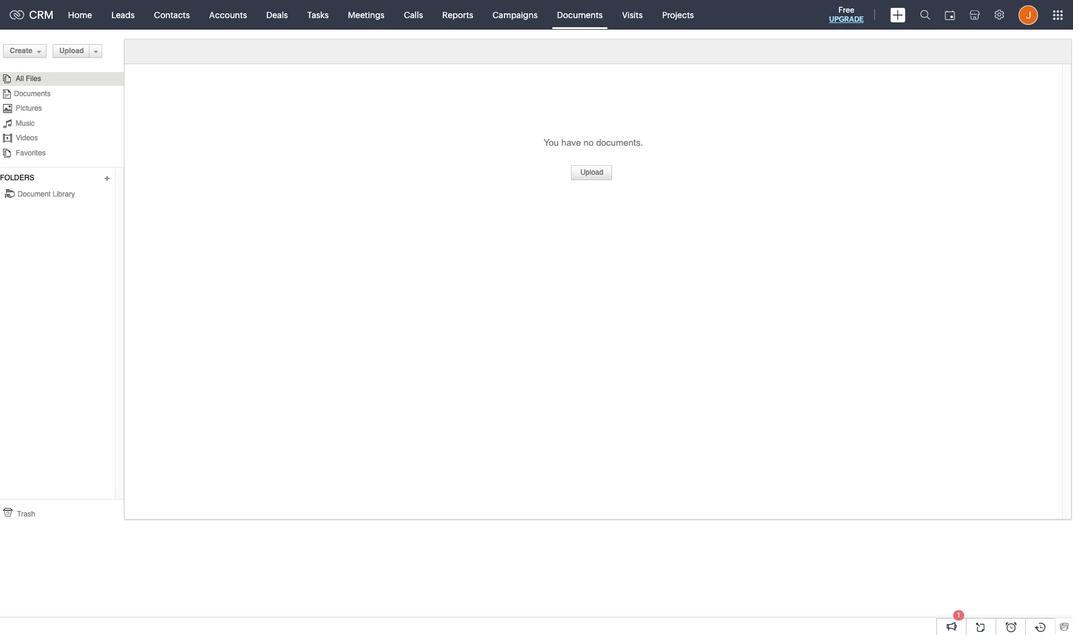 Task type: vqa. For each thing, say whether or not it's contained in the screenshot.
Invoice Information
no



Task type: describe. For each thing, give the bounding box(es) containing it.
profile element
[[1011, 0, 1045, 29]]

home link
[[58, 0, 102, 29]]

visits link
[[612, 0, 653, 29]]

deals
[[266, 10, 288, 20]]

upgrade
[[829, 15, 864, 24]]

leads link
[[102, 0, 144, 29]]

documents
[[557, 10, 603, 20]]

search image
[[920, 10, 930, 20]]

contacts
[[154, 10, 190, 20]]

tasks link
[[298, 0, 338, 29]]

contacts link
[[144, 0, 200, 29]]

free
[[839, 5, 855, 15]]

1
[[957, 612, 960, 619]]

calls
[[404, 10, 423, 20]]

profile image
[[1019, 5, 1038, 25]]

meetings link
[[338, 0, 394, 29]]

create menu image
[[890, 8, 906, 22]]

projects
[[662, 10, 694, 20]]

crm link
[[10, 8, 54, 21]]

documents link
[[547, 0, 612, 29]]

tasks
[[307, 10, 329, 20]]

accounts link
[[200, 0, 257, 29]]

crm
[[29, 8, 54, 21]]

calendar image
[[945, 10, 955, 20]]

reports link
[[433, 0, 483, 29]]

home
[[68, 10, 92, 20]]

search element
[[913, 0, 938, 30]]



Task type: locate. For each thing, give the bounding box(es) containing it.
leads
[[111, 10, 135, 20]]

reports
[[442, 10, 473, 20]]

deals link
[[257, 0, 298, 29]]

free upgrade
[[829, 5, 864, 24]]

accounts
[[209, 10, 247, 20]]

campaigns link
[[483, 0, 547, 29]]

meetings
[[348, 10, 385, 20]]

create menu element
[[883, 0, 913, 29]]

calls link
[[394, 0, 433, 29]]

projects link
[[653, 0, 704, 29]]

visits
[[622, 10, 643, 20]]

campaigns
[[493, 10, 538, 20]]



